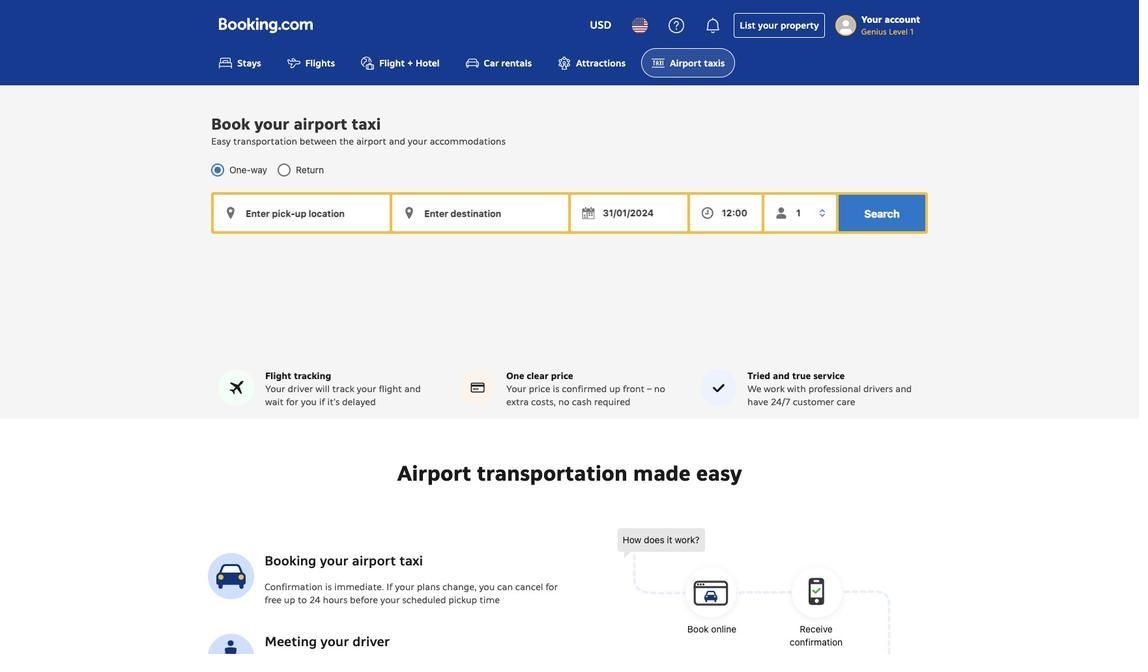Task type: vqa. For each thing, say whether or not it's contained in the screenshot.
care on the bottom right
yes



Task type: locate. For each thing, give the bounding box(es) containing it.
taxi up plans
[[400, 553, 423, 570]]

0 horizontal spatial transportation
[[233, 136, 297, 148]]

your account genius level 1
[[862, 14, 921, 37]]

1 horizontal spatial transportation
[[477, 460, 628, 487]]

1 vertical spatial price
[[529, 383, 551, 395]]

return
[[296, 165, 324, 176]]

flight + hotel
[[380, 58, 440, 69]]

airport up the immediate. at the bottom left of page
[[352, 553, 396, 570]]

0 horizontal spatial taxi
[[352, 114, 381, 135]]

Enter pick-up location text field
[[214, 195, 390, 232]]

your up wait
[[265, 383, 285, 395]]

flight
[[380, 58, 405, 69], [265, 370, 292, 382]]

airport up between
[[294, 114, 348, 135]]

0 vertical spatial book
[[211, 114, 250, 135]]

your down hours
[[321, 634, 349, 651]]

airport for airport taxis
[[670, 58, 702, 69]]

up inside the confirmation is immediate. if your plans change, you can cancel for free up to 24 hours before your scheduled pickup time
[[284, 595, 295, 606]]

0 horizontal spatial airport
[[397, 460, 471, 487]]

confirmed
[[562, 383, 607, 395]]

your
[[862, 14, 883, 25], [265, 383, 285, 395], [507, 383, 527, 395]]

service
[[814, 370, 845, 382]]

your down 'if'
[[381, 595, 400, 606]]

your down one
[[507, 383, 527, 395]]

your right list on the right top
[[759, 20, 779, 31]]

1 horizontal spatial up
[[610, 383, 621, 395]]

0 vertical spatial you
[[301, 396, 317, 408]]

0 vertical spatial up
[[610, 383, 621, 395]]

up left to
[[284, 595, 295, 606]]

no
[[655, 383, 666, 395], [559, 396, 570, 408]]

taxi
[[352, 114, 381, 135], [400, 553, 423, 570]]

you left if
[[301, 396, 317, 408]]

price down clear
[[529, 383, 551, 395]]

1 horizontal spatial for
[[546, 582, 558, 593]]

flight + hotel link
[[351, 48, 450, 78]]

car
[[484, 58, 499, 69]]

one
[[507, 370, 525, 382]]

1 vertical spatial airport
[[357, 136, 387, 148]]

airport taxis link
[[642, 48, 736, 78]]

flight inside flight tracking your driver will track your flight and wait for you if it's delayed
[[265, 370, 292, 382]]

0 vertical spatial airport
[[294, 114, 348, 135]]

1 horizontal spatial price
[[551, 370, 574, 382]]

we
[[748, 383, 762, 395]]

have
[[748, 396, 769, 408]]

customer
[[793, 396, 835, 408]]

car rentals link
[[456, 48, 543, 78]]

attractions
[[577, 58, 626, 69]]

your up delayed
[[357, 383, 377, 395]]

0 horizontal spatial is
[[325, 582, 332, 593]]

and right flight
[[405, 383, 421, 395]]

airport
[[294, 114, 348, 135], [357, 136, 387, 148], [352, 553, 396, 570]]

0 horizontal spatial book
[[211, 114, 250, 135]]

extra
[[507, 396, 529, 408]]

1 vertical spatial airport
[[397, 460, 471, 487]]

0 horizontal spatial for
[[286, 396, 299, 408]]

easy
[[211, 136, 231, 148]]

1 horizontal spatial driver
[[353, 634, 390, 651]]

if
[[387, 582, 393, 593]]

1 vertical spatial you
[[479, 582, 495, 593]]

your inside your account genius level 1
[[862, 14, 883, 25]]

0 horizontal spatial flight
[[265, 370, 292, 382]]

drivers
[[864, 383, 894, 395]]

for
[[286, 396, 299, 408], [546, 582, 558, 593]]

book left the online
[[688, 624, 709, 635]]

up
[[610, 383, 621, 395], [284, 595, 295, 606]]

hours
[[323, 595, 348, 606]]

way
[[251, 165, 267, 176]]

airport
[[670, 58, 702, 69], [397, 460, 471, 487]]

and up work
[[773, 370, 790, 382]]

1 vertical spatial transportation
[[477, 460, 628, 487]]

0 vertical spatial driver
[[288, 383, 313, 395]]

0 horizontal spatial no
[[559, 396, 570, 408]]

book for online
[[688, 624, 709, 635]]

airport right the
[[357, 136, 387, 148]]

price
[[551, 370, 574, 382], [529, 383, 551, 395]]

1 vertical spatial no
[[559, 396, 570, 408]]

receive
[[800, 624, 833, 635]]

1 horizontal spatial flight
[[380, 58, 405, 69]]

2 horizontal spatial your
[[862, 14, 883, 25]]

transportation
[[233, 136, 297, 148], [477, 460, 628, 487]]

1 horizontal spatial your
[[507, 383, 527, 395]]

1 vertical spatial driver
[[353, 634, 390, 651]]

and
[[389, 136, 406, 148], [773, 370, 790, 382], [405, 383, 421, 395], [896, 383, 913, 395]]

no left cash at the bottom right
[[559, 396, 570, 408]]

your up genius
[[862, 14, 883, 25]]

taxi inside 'book your airport taxi easy transportation between the airport and your accommodations'
[[352, 114, 381, 135]]

no right –
[[655, 383, 666, 395]]

0 horizontal spatial driver
[[288, 383, 313, 395]]

and right the
[[389, 136, 406, 148]]

is up hours
[[325, 582, 332, 593]]

booking airport taxi image
[[618, 529, 892, 655], [208, 554, 254, 600], [208, 635, 254, 655]]

book
[[211, 114, 250, 135], [688, 624, 709, 635]]

usd
[[590, 18, 612, 32]]

is up the costs,
[[553, 383, 560, 395]]

for right wait
[[286, 396, 299, 408]]

is inside the confirmation is immediate. if your plans change, you can cancel for free up to 24 hours before your scheduled pickup time
[[325, 582, 332, 593]]

0 vertical spatial taxi
[[352, 114, 381, 135]]

driver down before
[[353, 634, 390, 651]]

for right cancel
[[546, 582, 558, 593]]

taxi up the
[[352, 114, 381, 135]]

your left the accommodations
[[408, 136, 428, 148]]

care
[[837, 396, 856, 408]]

1 horizontal spatial book
[[688, 624, 709, 635]]

your up the immediate. at the bottom left of page
[[320, 553, 349, 570]]

wait
[[265, 396, 284, 408]]

1 vertical spatial book
[[688, 624, 709, 635]]

list your property link
[[734, 13, 825, 38]]

your inside flight tracking your driver will track your flight and wait for you if it's delayed
[[357, 383, 377, 395]]

does
[[644, 535, 665, 546]]

driver
[[288, 383, 313, 395], [353, 634, 390, 651]]

driver down tracking
[[288, 383, 313, 395]]

flight tracking your driver will track your flight and wait for you if it's delayed
[[265, 370, 421, 408]]

1 horizontal spatial no
[[655, 383, 666, 395]]

0 horizontal spatial you
[[301, 396, 317, 408]]

for inside the confirmation is immediate. if your plans change, you can cancel for free up to 24 hours before your scheduled pickup time
[[546, 582, 558, 593]]

0 vertical spatial flight
[[380, 58, 405, 69]]

tried
[[748, 370, 771, 382]]

you
[[301, 396, 317, 408], [479, 582, 495, 593]]

1 vertical spatial up
[[284, 595, 295, 606]]

list
[[740, 20, 756, 31]]

flight left +
[[380, 58, 405, 69]]

1 vertical spatial flight
[[265, 370, 292, 382]]

0 horizontal spatial your
[[265, 383, 285, 395]]

taxis
[[704, 58, 725, 69]]

and inside flight tracking your driver will track your flight and wait for you if it's delayed
[[405, 383, 421, 395]]

meeting
[[265, 634, 317, 651]]

1 horizontal spatial taxi
[[400, 553, 423, 570]]

0 vertical spatial for
[[286, 396, 299, 408]]

book inside 'book your airport taxi easy transportation between the airport and your accommodations'
[[211, 114, 250, 135]]

1 horizontal spatial airport
[[670, 58, 702, 69]]

1 vertical spatial taxi
[[400, 553, 423, 570]]

airport for airport transportation made easy
[[397, 460, 471, 487]]

flight up wait
[[265, 370, 292, 382]]

price right clear
[[551, 370, 574, 382]]

0 horizontal spatial up
[[284, 595, 295, 606]]

for inside flight tracking your driver will track your flight and wait for you if it's delayed
[[286, 396, 299, 408]]

professional
[[809, 383, 862, 395]]

to
[[298, 595, 307, 606]]

one-
[[230, 165, 251, 176]]

0 vertical spatial airport
[[670, 58, 702, 69]]

one clear price your price is confirmed up front – no extra costs, no cash required
[[507, 370, 666, 408]]

hotel
[[416, 58, 440, 69]]

accommodations
[[430, 136, 506, 148]]

confirmation
[[265, 582, 323, 593]]

1 vertical spatial is
[[325, 582, 332, 593]]

you up time
[[479, 582, 495, 593]]

your right 'if'
[[395, 582, 415, 593]]

up up required
[[610, 383, 621, 395]]

flight for flight tracking your driver will track your flight and wait for you if it's delayed
[[265, 370, 292, 382]]

book up easy
[[211, 114, 250, 135]]

2 vertical spatial airport
[[352, 553, 396, 570]]

1 horizontal spatial is
[[553, 383, 560, 395]]

0 vertical spatial no
[[655, 383, 666, 395]]

airport taxis
[[670, 58, 725, 69]]

1 horizontal spatial you
[[479, 582, 495, 593]]

0 vertical spatial transportation
[[233, 136, 297, 148]]

1 vertical spatial for
[[546, 582, 558, 593]]

0 vertical spatial is
[[553, 383, 560, 395]]



Task type: describe. For each thing, give the bounding box(es) containing it.
for for wait
[[286, 396, 299, 408]]

12:00
[[722, 208, 748, 219]]

made
[[634, 460, 691, 487]]

work?
[[675, 535, 700, 546]]

if
[[319, 396, 325, 408]]

for for cancel
[[546, 582, 558, 593]]

flights link
[[277, 48, 346, 78]]

your inside one clear price your price is confirmed up front – no extra costs, no cash required
[[507, 383, 527, 395]]

up inside one clear price your price is confirmed up front – no extra costs, no cash required
[[610, 383, 621, 395]]

driver inside flight tracking your driver will track your flight and wait for you if it's delayed
[[288, 383, 313, 395]]

flight for flight + hotel
[[380, 58, 405, 69]]

can
[[498, 582, 513, 593]]

confirmation
[[790, 637, 843, 648]]

account
[[885, 14, 921, 25]]

time
[[480, 595, 500, 606]]

12:00 button
[[690, 195, 762, 232]]

usd button
[[582, 10, 620, 41]]

tried and true service we work with professional drivers and have 24/7 customer care
[[748, 370, 913, 408]]

online
[[712, 624, 737, 635]]

24
[[310, 595, 321, 606]]

property
[[781, 20, 820, 31]]

change,
[[443, 582, 477, 593]]

level
[[889, 27, 909, 37]]

search
[[865, 208, 900, 220]]

book online
[[688, 624, 737, 635]]

easy
[[697, 460, 743, 487]]

stays link
[[209, 48, 272, 78]]

track
[[332, 383, 355, 395]]

the
[[340, 136, 354, 148]]

+
[[407, 58, 413, 69]]

airport for booking
[[352, 553, 396, 570]]

will
[[316, 383, 330, 395]]

0 vertical spatial price
[[551, 370, 574, 382]]

book for your
[[211, 114, 250, 135]]

you inside the confirmation is immediate. if your plans change, you can cancel for free up to 24 hours before your scheduled pickup time
[[479, 582, 495, 593]]

0 horizontal spatial price
[[529, 383, 551, 395]]

rentals
[[502, 58, 532, 69]]

cancel
[[516, 582, 543, 593]]

front
[[623, 383, 645, 395]]

airport for book
[[294, 114, 348, 135]]

booking your airport taxi
[[265, 553, 423, 570]]

before
[[350, 595, 378, 606]]

between
[[300, 136, 337, 148]]

your up way
[[254, 114, 289, 135]]

24/7
[[771, 396, 791, 408]]

and right drivers
[[896, 383, 913, 395]]

costs,
[[531, 396, 556, 408]]

pickup
[[449, 595, 477, 606]]

with
[[788, 383, 807, 395]]

plans
[[417, 582, 440, 593]]

list your property
[[740, 20, 820, 31]]

one-way
[[230, 165, 267, 176]]

booking
[[265, 553, 317, 570]]

31/01/2024 button
[[571, 195, 688, 232]]

31/01/2024
[[603, 208, 654, 219]]

taxi for booking
[[400, 553, 423, 570]]

it's
[[328, 396, 340, 408]]

flights
[[306, 58, 335, 69]]

car rentals
[[484, 58, 532, 69]]

Enter destination text field
[[393, 195, 569, 232]]

and inside 'book your airport taxi easy transportation between the airport and your accommodations'
[[389, 136, 406, 148]]

work
[[764, 383, 785, 395]]

stays
[[237, 58, 261, 69]]

free
[[265, 595, 282, 606]]

true
[[793, 370, 812, 382]]

transportation inside 'book your airport taxi easy transportation between the airport and your accommodations'
[[233, 136, 297, 148]]

tracking
[[294, 370, 331, 382]]

confirmation is immediate. if your plans change, you can cancel for free up to 24 hours before your scheduled pickup time
[[265, 582, 558, 606]]

cash
[[572, 396, 592, 408]]

it
[[667, 535, 673, 546]]

airport transportation made easy
[[397, 460, 743, 487]]

your inside flight tracking your driver will track your flight and wait for you if it's delayed
[[265, 383, 285, 395]]

receive confirmation
[[790, 624, 843, 648]]

you inside flight tracking your driver will track your flight and wait for you if it's delayed
[[301, 396, 317, 408]]

genius
[[862, 27, 887, 37]]

how
[[623, 535, 642, 546]]

scheduled
[[403, 595, 446, 606]]

search button
[[839, 195, 926, 232]]

how does it work?
[[623, 535, 700, 546]]

1
[[911, 27, 914, 37]]

delayed
[[342, 396, 376, 408]]

clear
[[527, 370, 549, 382]]

book your airport taxi easy transportation between the airport and your accommodations
[[211, 114, 506, 148]]

booking.com online hotel reservations image
[[219, 18, 313, 33]]

taxi for book
[[352, 114, 381, 135]]

flight
[[379, 383, 402, 395]]

required
[[595, 396, 631, 408]]

–
[[648, 383, 652, 395]]

meeting your driver
[[265, 634, 390, 651]]

is inside one clear price your price is confirmed up front – no extra costs, no cash required
[[553, 383, 560, 395]]



